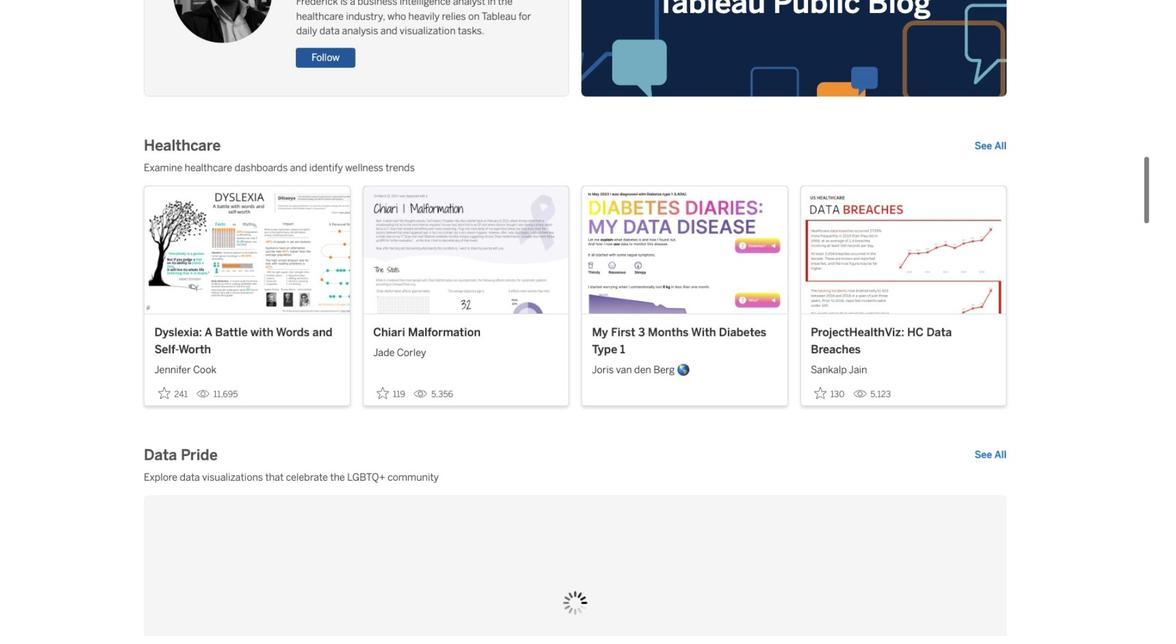Task type: describe. For each thing, give the bounding box(es) containing it.
explore data visualizations that celebrate the lgbtq+ community element
[[144, 471, 1007, 485]]

healthcare heading
[[144, 136, 221, 156]]

data pride heading
[[144, 446, 218, 466]]

add favorite image
[[377, 387, 389, 399]]

add favorite image for 1st add favorite button from left
[[158, 387, 170, 399]]

examine healthcare dashboards and identify wellness trends element
[[144, 161, 1007, 176]]

add favorite image for third add favorite button from the left
[[815, 387, 827, 399]]



Task type: vqa. For each thing, say whether or not it's contained in the screenshot.
Healthcare Heading
yes



Task type: locate. For each thing, give the bounding box(es) containing it.
0 horizontal spatial add favorite button
[[154, 383, 191, 403]]

1 horizontal spatial add favorite image
[[815, 387, 827, 399]]

Add Favorite button
[[154, 383, 191, 403], [373, 383, 409, 403], [811, 383, 849, 403]]

1 add favorite image from the left
[[158, 387, 170, 399]]

2 add favorite button from the left
[[373, 383, 409, 403]]

0 horizontal spatial add favorite image
[[158, 387, 170, 399]]

add favorite image
[[158, 387, 170, 399], [815, 387, 827, 399]]

1 add favorite button from the left
[[154, 383, 191, 403]]

see all healthcare element
[[975, 139, 1007, 154]]

2 add favorite image from the left
[[815, 387, 827, 399]]

3 add favorite button from the left
[[811, 383, 849, 403]]

workbook thumbnail image
[[145, 186, 350, 314], [364, 186, 569, 314], [582, 186, 788, 314], [801, 186, 1007, 314], [145, 496, 350, 623], [364, 496, 569, 623], [582, 496, 788, 623], [801, 496, 1007, 623]]

1 horizontal spatial add favorite button
[[373, 383, 409, 403]]

see all data pride element
[[975, 448, 1007, 463]]

2 horizontal spatial add favorite button
[[811, 383, 849, 403]]



